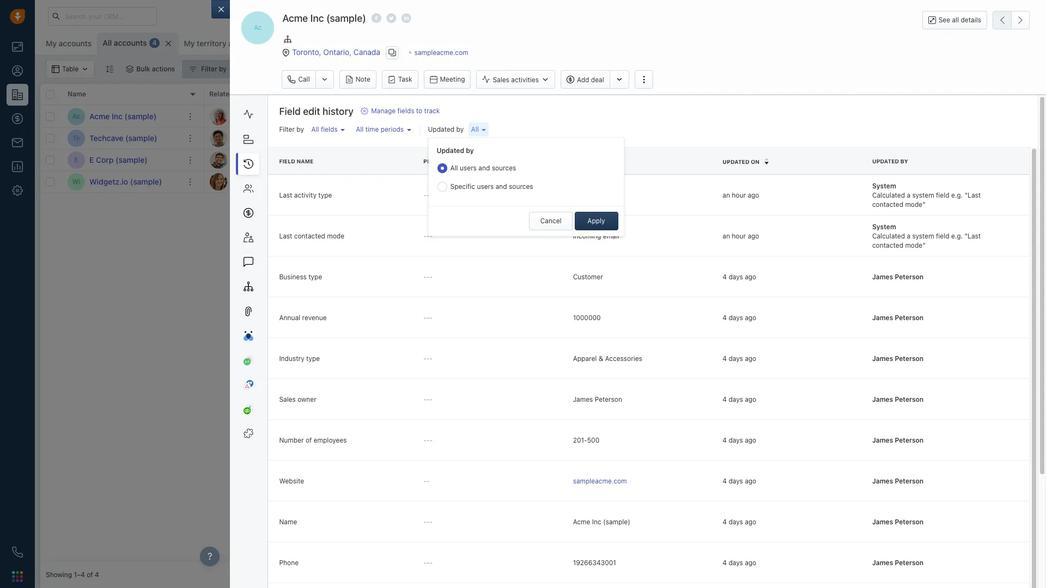 Task type: vqa. For each thing, say whether or not it's contained in the screenshot.


Task type: describe. For each thing, give the bounding box(es) containing it.
manage fields to track
[[371, 107, 440, 115]]

o
[[331, 39, 336, 48]]

bulk actions
[[136, 65, 175, 73]]

time
[[366, 126, 379, 134]]

next activity
[[537, 90, 577, 98]]

sampletechcave.com link
[[291, 134, 356, 142]]

call
[[298, 75, 310, 84]]

3 more... button
[[269, 36, 318, 51]]

4 days ago for 201-500
[[723, 437, 757, 445]]

1 horizontal spatial acme
[[283, 13, 308, 24]]

add deal
[[577, 76, 605, 84]]

mode
[[327, 232, 345, 240]]

deal
[[591, 76, 605, 84]]

+ click to add up 5036153947
[[700, 155, 743, 163]]

3 more...
[[284, 39, 312, 47]]

201-500
[[573, 437, 600, 445]]

press space to select this row. row containing acme inc (sample)
[[40, 106, 204, 128]]

2
[[606, 177, 610, 186]]

inc inside press space to select this row. row
[[112, 111, 123, 121]]

filter by inside button
[[201, 65, 227, 73]]

history
[[323, 106, 354, 117]]

apparel & accessories
[[573, 355, 643, 363]]

+ click to add for press space to select this row. row containing $ 5,600
[[618, 178, 661, 186]]

toronto,
[[292, 47, 321, 56]]

accounts right territory
[[229, 39, 262, 48]]

task
[[398, 75, 413, 84]]

(sample) inside acme inc (sample) link
[[125, 111, 157, 121]]

related
[[209, 90, 234, 98]]

actions
[[152, 65, 175, 73]]

--- for phone
[[424, 559, 433, 568]]

details
[[962, 16, 982, 24]]

ago for incoming email
[[748, 232, 760, 240]]

next
[[537, 90, 551, 98]]

$ 5,600
[[373, 177, 404, 187]]

annual revenue
[[279, 314, 327, 322]]

s image
[[210, 129, 227, 147]]

press space to select this row. row containing $ 3,200
[[204, 128, 860, 149]]

see all details
[[939, 16, 982, 24]]

customer
[[573, 273, 603, 281]]

all fields
[[312, 126, 338, 134]]

--- for industry type
[[424, 355, 433, 363]]

e corp (sample) link
[[89, 155, 148, 165]]

widgetz.io
[[291, 178, 323, 186]]

+ click to add for press space to select this row. row containing + click to add
[[618, 156, 661, 164]]

1 vertical spatial of
[[87, 572, 93, 580]]

note button
[[340, 71, 377, 89]]

te
[[73, 134, 80, 142]]

0 vertical spatial inc
[[311, 13, 324, 24]]

ontario,
[[324, 47, 352, 56]]

row group containing acme inc (sample)
[[40, 106, 204, 193]]

twitter circled image
[[387, 13, 397, 24]]

manage
[[371, 107, 396, 115]]

0 vertical spatial type
[[319, 191, 332, 200]]

contacts
[[235, 90, 264, 98]]

calculated for mode
[[873, 232, 906, 240]]

an for last contacted mode
[[723, 232, 731, 240]]

sampleacme.com for middle the sampleacme.com link
[[415, 48, 469, 56]]

+ up 5036153947
[[700, 155, 704, 163]]

e.g. for last contacted mode
[[952, 232, 963, 240]]

previous
[[424, 158, 453, 165]]

sampletechcave.com
[[291, 134, 356, 142]]

press space to select this row. row containing $ 5,600
[[204, 171, 860, 193]]

⌘ o
[[324, 39, 336, 48]]

+ left "task"
[[537, 134, 541, 142]]

j image
[[210, 151, 227, 169]]

sampleacme.com for the leftmost the sampleacme.com link
[[291, 112, 345, 120]]

click for press space to select this row. row containing $ 3,200
[[624, 134, 639, 142]]

4 inside all accounts 4
[[152, 39, 157, 47]]

employees
[[314, 437, 347, 445]]

press space to select this row. row containing + click to add
[[204, 149, 860, 171]]

and for all
[[479, 164, 490, 172]]

+ down tags
[[618, 134, 622, 142]]

acme inc (sample) inside press space to select this row. row
[[89, 111, 157, 121]]

container_wx8msf4aqz5i3rn1 image for bulk actions button
[[126, 65, 134, 73]]

industry
[[279, 355, 305, 363]]

industry type
[[279, 355, 320, 363]]

a for last activity type
[[907, 191, 911, 200]]

add for add deal
[[577, 76, 590, 84]]

0 horizontal spatial owner
[[298, 396, 317, 404]]

techcave (sample) link
[[89, 133, 157, 144]]

accounts up bulk
[[114, 38, 147, 47]]

techcave (sample)
[[89, 133, 157, 143]]

sampleacme.com for rightmost the sampleacme.com link
[[573, 478, 627, 486]]

type for business type
[[309, 273, 322, 281]]

+ right 2
[[618, 178, 622, 186]]

--- for last activity type
[[424, 191, 433, 200]]

territory
[[197, 39, 227, 48]]

--- for business type
[[424, 273, 433, 281]]

all for fields
[[312, 126, 319, 134]]

add for press space to select this row. row containing + click to add
[[649, 156, 661, 164]]

"last for last contacted mode
[[965, 232, 981, 240]]

e corp (sample)
[[89, 155, 148, 164]]

j image
[[210, 173, 227, 191]]

field for field edit history
[[279, 106, 301, 117]]

last contacted mode
[[279, 232, 345, 240]]

and for specific
[[496, 183, 507, 191]]

toronto, ontario, canada link
[[292, 47, 381, 56]]

1 vertical spatial website
[[279, 478, 304, 486]]

system for last contacted mode
[[913, 232, 935, 240]]

--- for number of employees
[[424, 437, 433, 445]]

4 for 1000000
[[723, 314, 727, 322]]

sources for all users and sources
[[492, 164, 516, 172]]

1 horizontal spatial filter by
[[279, 126, 304, 134]]

$ for $ 100
[[373, 111, 378, 121]]

acme inside press space to select this row. row
[[89, 111, 110, 121]]

2 horizontal spatial acme inc (sample)
[[573, 518, 631, 527]]

meeting
[[440, 75, 465, 84]]

days inside press space to select this row. row
[[612, 177, 627, 186]]

due
[[586, 177, 597, 186]]

apply
[[588, 217, 606, 225]]

last for last contacted mode
[[279, 232, 292, 240]]

sales inside grid
[[455, 90, 472, 98]]

to inside manage fields to track link
[[416, 107, 423, 115]]

1 vertical spatial phone
[[279, 559, 299, 568]]

filter inside button
[[201, 65, 217, 73]]

down
[[980, 283, 1002, 292]]

note
[[356, 75, 371, 84]]

task
[[557, 134, 570, 142]]

1 vertical spatial add
[[542, 134, 555, 142]]

incoming
[[573, 232, 602, 240]]

--- for sales owner
[[424, 396, 433, 404]]

manage fields to track link
[[361, 107, 440, 116]]

widgetz.io link
[[291, 178, 323, 186]]

revenue
[[302, 314, 327, 322]]

2 vertical spatial updated by
[[873, 158, 909, 165]]

4 for james peterson
[[723, 396, 727, 404]]

row group containing $ 100
[[204, 106, 860, 193]]

filter by button
[[182, 60, 234, 79]]

meeting button
[[424, 71, 471, 89]]

click up widgetz.io link
[[297, 156, 312, 164]]

--- for annual revenue
[[424, 314, 433, 322]]

techcave
[[89, 133, 123, 143]]

name row
[[40, 84, 204, 106]]

ago for 19266343001
[[745, 559, 757, 568]]

$ 100
[[373, 111, 396, 121]]

activity for last
[[294, 191, 317, 200]]

2 vertical spatial sales
[[279, 396, 296, 404]]

0 vertical spatial updated by
[[428, 126, 464, 134]]

mode" for last contacted mode
[[906, 242, 926, 250]]

business type
[[279, 273, 322, 281]]

filters
[[913, 283, 937, 292]]

fields for all
[[321, 126, 338, 134]]

periods
[[381, 126, 404, 134]]

system calculated a system field e.g. "last contacted mode" for mode
[[873, 223, 981, 250]]

1 vertical spatial updated by
[[437, 146, 474, 155]]

bulk
[[136, 65, 150, 73]]

ago for james peterson
[[745, 396, 757, 404]]

ac inside button
[[254, 24, 262, 32]]

track
[[424, 107, 440, 115]]

an for last activity type
[[723, 191, 731, 200]]

field for field name
[[279, 158, 295, 165]]

(sample) inside widgetz.io (sample) link
[[130, 177, 162, 186]]

4 days ago for james peterson
[[723, 396, 757, 404]]

users for specific
[[477, 183, 494, 191]]

e for e corp (sample)
[[89, 155, 94, 164]]

hour for last activity type
[[732, 191, 746, 200]]

number
[[279, 437, 304, 445]]

name
[[297, 158, 314, 165]]

want
[[960, 292, 979, 302]]

4 for 19266343001
[[723, 559, 727, 568]]

1000000
[[573, 314, 601, 322]]

5,600
[[381, 177, 404, 187]]

all for accounts
[[103, 38, 112, 47]]

more...
[[290, 39, 312, 47]]

ago for acme inc (sample)
[[745, 518, 757, 527]]

ac inside row
[[72, 112, 80, 120]]

grid containing $ 100
[[40, 83, 860, 563]]

4 for customer
[[723, 273, 727, 281]]

0 horizontal spatial sampleacme.com link
[[291, 112, 345, 120]]

press space to select this row. row containing e corp (sample)
[[40, 149, 204, 171]]

activity for next
[[553, 90, 577, 98]]

number of employees
[[279, 437, 347, 445]]

"last for last activity type
[[965, 191, 981, 200]]

phone element
[[7, 542, 28, 564]]

days for apparel & accessories
[[729, 355, 744, 363]]

2 horizontal spatial sales
[[493, 76, 510, 84]]



Task type: locate. For each thing, give the bounding box(es) containing it.
1 vertical spatial fields
[[321, 126, 338, 134]]

grid
[[40, 83, 860, 563]]

1 horizontal spatial inc
[[311, 13, 324, 24]]

website
[[291, 90, 317, 98], [279, 478, 304, 486]]

4 4 days ago from the top
[[723, 396, 757, 404]]

fields up sampletechcave.com link
[[321, 126, 338, 134]]

inc up 19266343001
[[593, 518, 602, 527]]

4 for apparel & accessories
[[723, 355, 727, 363]]

edit
[[303, 106, 320, 117]]

last up 'business'
[[279, 232, 292, 240]]

1 horizontal spatial filter
[[279, 126, 295, 134]]

showing
[[46, 572, 72, 580]]

corp
[[96, 155, 114, 164]]

mode" for last activity type
[[906, 201, 926, 209]]

phone inside grid
[[700, 90, 720, 98]]

0 horizontal spatial fields
[[321, 126, 338, 134]]

click down tags
[[624, 134, 639, 142]]

1 horizontal spatial phone
[[700, 90, 720, 98]]

$ left '100'
[[373, 111, 378, 121]]

days for customer
[[729, 273, 744, 281]]

sampleacme.com link down 500
[[573, 478, 627, 486]]

2 system calculated a system field e.g. "last contacted mode" from the top
[[873, 223, 981, 250]]

fields down open deals amount at the top of the page
[[398, 107, 415, 115]]

acme inc (sample) up "⌘" at left top
[[283, 13, 366, 24]]

james peterson
[[468, 112, 517, 120], [468, 134, 517, 142], [468, 156, 517, 164], [468, 178, 517, 186], [873, 273, 924, 281], [873, 314, 924, 322], [873, 355, 924, 363], [573, 396, 623, 404], [873, 396, 924, 404], [873, 437, 924, 445], [873, 478, 924, 486], [873, 518, 924, 527], [873, 559, 924, 568]]

accounts down search your crm... text box
[[59, 39, 92, 48]]

press space to select this row. row containing widgetz.io (sample)
[[40, 171, 204, 193]]

e.g. for last activity type
[[952, 191, 963, 200]]

1 horizontal spatial ac
[[254, 24, 262, 32]]

2 container_wx8msf4aqz5i3rn1 image from the left
[[189, 65, 197, 73]]

field left 'name'
[[279, 158, 295, 165]]

all up the value
[[471, 126, 479, 134]]

+ left 'name'
[[291, 156, 295, 164]]

container_wx8msf4aqz5i3rn1 image
[[126, 65, 134, 73], [189, 65, 197, 73]]

users for all
[[460, 164, 477, 172]]

4 days ago for apparel & accessories
[[723, 355, 757, 363]]

1 container_wx8msf4aqz5i3rn1 image from the left
[[126, 65, 134, 73]]

0 vertical spatial ac
[[254, 24, 262, 32]]

1 vertical spatial filter by
[[279, 126, 304, 134]]

1 vertical spatial acme
[[89, 111, 110, 121]]

1 horizontal spatial my
[[184, 39, 195, 48]]

1 horizontal spatial owner
[[474, 90, 494, 98]]

1 an hour ago from the top
[[723, 191, 760, 200]]

showing 1–4 of 4
[[46, 572, 99, 580]]

activity down widgetz.io link
[[294, 191, 317, 200]]

0 horizontal spatial filter by
[[201, 65, 227, 73]]

1 vertical spatial field
[[279, 158, 295, 165]]

0 vertical spatial sales owner
[[455, 90, 494, 98]]

+ click to add for press space to select this row. row containing $ 3,200
[[618, 134, 661, 142]]

in
[[599, 177, 605, 186]]

1 vertical spatial filter
[[279, 126, 295, 134]]

all fields link
[[309, 123, 348, 137]]

activity right next
[[553, 90, 577, 98]]

container_wx8msf4aqz5i3rn1 image
[[457, 134, 465, 142]]

press space to select this row. row containing $ 100
[[204, 106, 860, 128]]

&
[[599, 355, 604, 363]]

3
[[284, 39, 288, 47]]

0 vertical spatial users
[[460, 164, 477, 172]]

4
[[152, 39, 157, 47], [723, 273, 727, 281], [723, 314, 727, 322], [723, 355, 727, 363], [723, 396, 727, 404], [723, 437, 727, 445], [723, 478, 727, 486], [723, 518, 727, 527], [723, 559, 727, 568], [95, 572, 99, 580]]

2 --- from the top
[[424, 232, 433, 240]]

press space to select this row. row
[[40, 106, 204, 128], [204, 106, 860, 128], [40, 128, 204, 149], [204, 128, 860, 149], [40, 149, 204, 171], [204, 149, 860, 171], [40, 171, 204, 193], [204, 171, 860, 193]]

ago for apparel & accessories
[[745, 355, 757, 363]]

mode"
[[906, 201, 926, 209], [906, 242, 926, 250]]

an hour ago for type
[[723, 191, 760, 200]]

0 vertical spatial last
[[279, 191, 292, 200]]

by inside button
[[219, 65, 227, 73]]

owner up the number of employees
[[298, 396, 317, 404]]

1 vertical spatial field
[[937, 232, 950, 240]]

sales
[[493, 76, 510, 84], [455, 90, 472, 98], [279, 396, 296, 404]]

all time periods
[[356, 126, 404, 134]]

1 vertical spatial sources
[[509, 183, 534, 191]]

1 horizontal spatial sales
[[455, 90, 472, 98]]

my for my territory accounts
[[184, 39, 195, 48]]

facebook circled image
[[372, 13, 382, 24]]

add filters to narrow down the accounts you want to see.
[[895, 283, 1017, 302]]

2 horizontal spatial inc
[[593, 518, 602, 527]]

last activity type
[[279, 191, 332, 200]]

1 e.g. from the top
[[952, 191, 963, 200]]

owner down 'sales activities'
[[474, 90, 494, 98]]

ac up the te
[[72, 112, 80, 120]]

wi
[[72, 178, 80, 186]]

2 vertical spatial sampleacme.com
[[573, 478, 627, 486]]

calculated for type
[[873, 191, 906, 200]]

owner inside grid
[[474, 90, 494, 98]]

0 horizontal spatial e
[[74, 156, 78, 164]]

hour for last contacted mode
[[732, 232, 746, 240]]

1 field from the top
[[937, 191, 950, 200]]

-
[[424, 191, 427, 200], [427, 191, 430, 200], [430, 191, 433, 200], [424, 232, 427, 240], [427, 232, 430, 240], [430, 232, 433, 240], [424, 273, 427, 281], [427, 273, 430, 281], [430, 273, 433, 281], [424, 314, 427, 322], [427, 314, 430, 322], [430, 314, 433, 322], [424, 355, 427, 363], [427, 355, 430, 363], [430, 355, 433, 363], [424, 396, 427, 404], [427, 396, 430, 404], [430, 396, 433, 404], [424, 437, 427, 445], [427, 437, 430, 445], [430, 437, 433, 445], [424, 478, 427, 486], [427, 478, 430, 486], [424, 518, 427, 527], [427, 518, 430, 527], [430, 518, 433, 527], [424, 559, 427, 568], [427, 559, 430, 568], [430, 559, 433, 568]]

1 vertical spatial sales
[[455, 90, 472, 98]]

type for industry type
[[306, 355, 320, 363]]

0 horizontal spatial users
[[460, 164, 477, 172]]

canada
[[354, 47, 381, 56]]

apply button
[[575, 212, 619, 231]]

field
[[279, 106, 301, 117], [279, 158, 295, 165]]

3 4 days ago from the top
[[723, 355, 757, 363]]

9 --- from the top
[[424, 559, 433, 568]]

users
[[460, 164, 477, 172], [477, 183, 494, 191]]

accounts left you
[[903, 292, 940, 302]]

and down all users and sources
[[496, 183, 507, 191]]

e left 'corp'
[[89, 155, 94, 164]]

last
[[279, 191, 292, 200], [279, 232, 292, 240]]

all
[[953, 16, 960, 24]]

1 hour from the top
[[732, 191, 746, 200]]

1 horizontal spatial container_wx8msf4aqz5i3rn1 image
[[189, 65, 197, 73]]

2 field from the top
[[279, 158, 295, 165]]

ac button
[[241, 11, 275, 45]]

0 horizontal spatial acme
[[89, 111, 110, 121]]

all down search your crm... text box
[[103, 38, 112, 47]]

4 for acme inc (sample)
[[723, 518, 727, 527]]

acme up techcave
[[89, 111, 110, 121]]

widgetz.io
[[89, 177, 128, 186]]

users down all users and sources
[[477, 183, 494, 191]]

add for press space to select this row. row containing $ 5,600
[[649, 178, 661, 186]]

2 hour from the top
[[732, 232, 746, 240]]

task button
[[382, 71, 419, 89]]

0 vertical spatial field
[[279, 106, 301, 117]]

1 mode" from the top
[[906, 201, 926, 209]]

+ click to add right 2
[[618, 178, 661, 186]]

1 horizontal spatial e
[[89, 155, 94, 164]]

0 horizontal spatial of
[[87, 572, 93, 580]]

days for acme inc (sample)
[[729, 518, 744, 527]]

1 system calculated a system field e.g. "last contacted mode" from the top
[[873, 182, 981, 209]]

call button
[[282, 71, 316, 89]]

activities
[[512, 76, 539, 84]]

--- for last contacted mode
[[424, 232, 433, 240]]

accounts inside add filters to narrow down the accounts you want to see.
[[903, 292, 940, 302]]

$ for $ 3,200
[[373, 133, 378, 143]]

2 horizontal spatial sampleacme.com link
[[573, 478, 627, 486]]

1 a from the top
[[907, 191, 911, 200]]

(sample) up widgetz.io (sample) at the left of the page
[[116, 155, 148, 164]]

0 vertical spatial an
[[723, 191, 731, 200]]

all for time
[[356, 126, 364, 134]]

acme
[[283, 13, 308, 24], [89, 111, 110, 121], [573, 518, 591, 527]]

container_wx8msf4aqz5i3rn1 image right actions
[[189, 65, 197, 73]]

0 vertical spatial filter by
[[201, 65, 227, 73]]

inc down name row
[[112, 111, 123, 121]]

send email image
[[939, 12, 947, 21]]

an hour ago
[[723, 191, 760, 200], [723, 232, 760, 240]]

hour
[[732, 191, 746, 200], [732, 232, 746, 240]]

2 4 days ago from the top
[[723, 314, 757, 322]]

system
[[873, 182, 897, 190], [873, 223, 897, 231]]

open
[[373, 90, 390, 98]]

8 4 days ago from the top
[[723, 559, 757, 568]]

2 vertical spatial type
[[306, 355, 320, 363]]

value
[[454, 158, 473, 165]]

acme up 19266343001
[[573, 518, 591, 527]]

system for type
[[873, 182, 897, 190]]

4 --- from the top
[[424, 314, 433, 322]]

1 vertical spatial owner
[[298, 396, 317, 404]]

1 vertical spatial a
[[907, 232, 911, 240]]

1 row group from the left
[[40, 106, 204, 193]]

0 vertical spatial website
[[291, 90, 317, 98]]

all inside "link"
[[471, 126, 479, 134]]

+ click to add up widgetz.io link
[[291, 156, 334, 164]]

"last
[[965, 191, 981, 200], [965, 232, 981, 240]]

linkedin circled image
[[402, 13, 411, 24]]

sales up number
[[279, 396, 296, 404]]

3 --- from the top
[[424, 273, 433, 281]]

freshworks switcher image
[[12, 572, 23, 583]]

container_wx8msf4aqz5i3rn1 image inside the filter by button
[[189, 65, 197, 73]]

0 vertical spatial acme
[[283, 13, 308, 24]]

all up specific
[[451, 164, 458, 172]]

add left deal
[[577, 76, 590, 84]]

2 an hour ago from the top
[[723, 232, 760, 240]]

sales owner down industry type
[[279, 396, 317, 404]]

days for 19266343001
[[729, 559, 744, 568]]

of right 1–4
[[87, 572, 93, 580]]

0 horizontal spatial filter
[[201, 65, 217, 73]]

of right number
[[306, 437, 312, 445]]

$ left 5,600
[[373, 177, 378, 187]]

business
[[279, 273, 307, 281]]

1 system from the top
[[873, 182, 897, 190]]

sampleacme.com link up 'meeting' button
[[415, 48, 469, 56]]

click up 5036153947
[[706, 155, 721, 163]]

you
[[943, 292, 957, 302]]

an hour ago for mode
[[723, 232, 760, 240]]

2 field from the top
[[937, 232, 950, 240]]

0 horizontal spatial acme inc (sample)
[[89, 111, 157, 121]]

1 vertical spatial inc
[[112, 111, 123, 121]]

2 an from the top
[[723, 232, 731, 240]]

filter up the field name
[[279, 126, 295, 134]]

system for last activity type
[[913, 191, 935, 200]]

2 horizontal spatial sampleacme.com
[[573, 478, 627, 486]]

2 vertical spatial inc
[[593, 518, 602, 527]]

1 --- from the top
[[424, 191, 433, 200]]

incoming email
[[573, 232, 620, 240]]

days for james peterson
[[729, 396, 744, 404]]

my for my accounts
[[46, 39, 57, 48]]

0 vertical spatial $
[[373, 111, 378, 121]]

4 days ago for acme inc (sample)
[[723, 518, 757, 527]]

100
[[381, 111, 396, 121]]

0 horizontal spatial sampleacme.com
[[291, 112, 345, 120]]

click for press space to select this row. row containing $ 5,600
[[624, 178, 639, 186]]

sampleacme.com inside press space to select this row. row
[[291, 112, 345, 120]]

(sample) up 19266343001
[[604, 518, 631, 527]]

0 vertical spatial contacted
[[873, 201, 904, 209]]

see.
[[992, 292, 1009, 302]]

all accounts 4
[[103, 38, 157, 47]]

on
[[751, 159, 760, 165]]

2 system from the top
[[873, 223, 897, 231]]

(sample) inside techcave (sample) link
[[125, 133, 157, 143]]

$ for $ 5,600
[[373, 177, 378, 187]]

l image
[[210, 108, 227, 125]]

container_wx8msf4aqz5i3rn1 image for the filter by button
[[189, 65, 197, 73]]

add inside button
[[577, 76, 590, 84]]

ago for 1000000
[[745, 314, 757, 322]]

0 vertical spatial of
[[306, 437, 312, 445]]

sales left activities
[[493, 76, 510, 84]]

0 vertical spatial acme inc (sample)
[[283, 13, 366, 24]]

1 vertical spatial and
[[496, 183, 507, 191]]

2 my from the left
[[184, 39, 195, 48]]

sources for specific users and sources
[[509, 183, 534, 191]]

type right industry
[[306, 355, 320, 363]]

3,200
[[381, 133, 404, 143]]

dialog
[[212, 0, 1047, 589]]

1 vertical spatial users
[[477, 183, 494, 191]]

sources up specific users and sources
[[492, 164, 516, 172]]

1 horizontal spatial sampleacme.com link
[[415, 48, 469, 56]]

deals
[[392, 90, 409, 98]]

--- for name
[[424, 518, 433, 527]]

field left edit
[[279, 106, 301, 117]]

see all details button
[[923, 11, 988, 29]]

to
[[416, 107, 423, 115], [641, 134, 647, 142], [723, 155, 729, 163], [314, 156, 320, 164], [641, 156, 647, 164], [641, 178, 647, 186], [939, 283, 947, 292], [981, 292, 990, 302]]

add left "task"
[[542, 134, 555, 142]]

field for mode
[[937, 232, 950, 240]]

annual
[[279, 314, 301, 322]]

5036153947
[[700, 177, 740, 185]]

1 calculated from the top
[[873, 191, 906, 200]]

all link
[[469, 123, 489, 137]]

2 vertical spatial add
[[895, 283, 911, 292]]

row group
[[40, 106, 204, 193], [204, 106, 860, 193]]

click up due in 2 days
[[624, 156, 639, 164]]

(sample) up o on the top left of page
[[327, 13, 366, 24]]

all accounts link
[[103, 38, 147, 49]]

container_wx8msf4aqz5i3rn1 image left bulk
[[126, 65, 134, 73]]

2 vertical spatial acme inc (sample)
[[573, 518, 631, 527]]

add deal button
[[561, 71, 610, 89]]

Search your CRM... text field
[[48, 7, 157, 26]]

1 vertical spatial last
[[279, 232, 292, 240]]

2 a from the top
[[907, 232, 911, 240]]

ago for 201-500
[[745, 437, 757, 445]]

the
[[1004, 283, 1017, 292]]

press space to select this row. row containing techcave (sample)
[[40, 128, 204, 149]]

2 vertical spatial sampleacme.com link
[[573, 478, 627, 486]]

all inside button
[[356, 126, 364, 134]]

0 vertical spatial fields
[[398, 107, 415, 115]]

$ left 3,200
[[373, 133, 378, 143]]

1 horizontal spatial name
[[279, 518, 297, 527]]

+ click to add down tags
[[618, 134, 661, 142]]

sales owner down meeting
[[455, 90, 494, 98]]

name inside row
[[68, 90, 86, 98]]

activity
[[553, 90, 577, 98], [294, 191, 317, 200]]

(sample) down e corp (sample) link at top left
[[130, 177, 162, 186]]

3 $ from the top
[[373, 177, 378, 187]]

sales down meeting
[[455, 90, 472, 98]]

acme inc (sample) down name row
[[89, 111, 157, 121]]

1 vertical spatial sampleacme.com
[[291, 112, 345, 120]]

0 vertical spatial name
[[68, 90, 86, 98]]

0 vertical spatial sales
[[493, 76, 510, 84]]

4 days ago for 19266343001
[[723, 559, 757, 568]]

sampleacme.com link up the all fields
[[291, 112, 345, 120]]

2 horizontal spatial add
[[895, 283, 911, 292]]

website down call
[[291, 90, 317, 98]]

system for mode
[[873, 223, 897, 231]]

1 vertical spatial name
[[279, 518, 297, 527]]

1 4 days ago from the top
[[723, 273, 757, 281]]

8 --- from the top
[[424, 518, 433, 527]]

1 vertical spatial sales owner
[[279, 396, 317, 404]]

previous value
[[424, 158, 473, 165]]

fields for manage
[[398, 107, 415, 115]]

1 $ from the top
[[373, 111, 378, 121]]

0 horizontal spatial sales owner
[[279, 396, 317, 404]]

1 vertical spatial sampleacme.com link
[[291, 112, 345, 120]]

0 horizontal spatial activity
[[294, 191, 317, 200]]

toronto, ontario, canada
[[292, 47, 381, 56]]

1 horizontal spatial fields
[[398, 107, 415, 115]]

1 vertical spatial mode"
[[906, 242, 926, 250]]

click for press space to select this row. row containing + click to add
[[624, 156, 639, 164]]

0 horizontal spatial name
[[68, 90, 86, 98]]

my accounts
[[46, 39, 92, 48]]

all for users
[[451, 164, 458, 172]]

phone image
[[12, 547, 23, 558]]

last for last activity type
[[279, 191, 292, 200]]

sampleacme.com up 'meeting' button
[[415, 48, 469, 56]]

dialog containing acme inc (sample)
[[212, 0, 1047, 589]]

sampleacme.com up the all fields
[[291, 112, 345, 120]]

1 horizontal spatial sampleacme.com
[[415, 48, 469, 56]]

6 --- from the top
[[424, 396, 433, 404]]

0 vertical spatial hour
[[732, 191, 746, 200]]

+ click to add up due in 2 days
[[618, 156, 661, 164]]

and
[[479, 164, 490, 172], [496, 183, 507, 191]]

4 days ago for customer
[[723, 273, 757, 281]]

4 for 201-500
[[723, 437, 727, 445]]

james
[[468, 112, 488, 120], [468, 134, 488, 142], [468, 156, 488, 164], [468, 178, 488, 186], [873, 273, 894, 281], [873, 314, 894, 322], [873, 355, 894, 363], [573, 396, 593, 404], [873, 396, 894, 404], [873, 437, 894, 445], [873, 478, 894, 486], [873, 518, 894, 527], [873, 559, 894, 568]]

all time periods button
[[353, 123, 414, 137]]

contacted for mode
[[873, 242, 904, 250]]

a for last contacted mode
[[907, 232, 911, 240]]

acme inc (sample)
[[283, 13, 366, 24], [89, 111, 157, 121], [573, 518, 631, 527]]

website down number
[[279, 478, 304, 486]]

2 vertical spatial contacted
[[873, 242, 904, 250]]

sources down all users and sources
[[509, 183, 534, 191]]

e
[[89, 155, 94, 164], [74, 156, 78, 164]]

cell
[[531, 106, 613, 127], [613, 106, 695, 127], [695, 106, 776, 127], [776, 106, 860, 127], [776, 128, 860, 149], [531, 149, 613, 171], [776, 149, 860, 171], [776, 171, 860, 192]]

sampleacme.com down 500
[[573, 478, 627, 486]]

1 vertical spatial calculated
[[873, 232, 906, 240]]

filter down territory
[[201, 65, 217, 73]]

2 vertical spatial acme
[[573, 518, 591, 527]]

days for 201-500
[[729, 437, 744, 445]]

1 horizontal spatial and
[[496, 183, 507, 191]]

system calculated a system field e.g. "last contacted mode"
[[873, 182, 981, 209], [873, 223, 981, 250]]

field name
[[279, 158, 314, 165]]

0 vertical spatial system calculated a system field e.g. "last contacted mode"
[[873, 182, 981, 209]]

7 4 days ago from the top
[[723, 518, 757, 527]]

+ up due in 2 days
[[618, 156, 622, 164]]

last down widgetz.io link
[[279, 191, 292, 200]]

email
[[603, 232, 620, 240]]

acme inc (sample) up 19266343001
[[573, 518, 631, 527]]

related contacts
[[209, 90, 264, 98]]

2 system from the top
[[913, 232, 935, 240]]

type right 'business'
[[309, 273, 322, 281]]

container_wx8msf4aqz5i3rn1 image inside bulk actions button
[[126, 65, 134, 73]]

1 an from the top
[[723, 191, 731, 200]]

2 last from the top
[[279, 232, 292, 240]]

1 vertical spatial contacted
[[294, 232, 325, 240]]

bulk actions button
[[119, 60, 182, 79]]

0 vertical spatial sampleacme.com link
[[415, 48, 469, 56]]

ac up my territory accounts
[[254, 24, 262, 32]]

1 vertical spatial an
[[723, 232, 731, 240]]

tags
[[618, 90, 633, 98]]

and up specific users and sources
[[479, 164, 490, 172]]

cancel button
[[529, 212, 573, 231]]

add for press space to select this row. row containing $ 3,200
[[649, 134, 661, 142]]

5 --- from the top
[[424, 355, 433, 363]]

days for 1000000
[[729, 314, 744, 322]]

1 horizontal spatial add
[[577, 76, 590, 84]]

(sample) up techcave (sample)
[[125, 111, 157, 121]]

1 "last from the top
[[965, 191, 981, 200]]

0 vertical spatial activity
[[553, 90, 577, 98]]

my
[[46, 39, 57, 48], [184, 39, 195, 48]]

0 vertical spatial sampleacme.com
[[415, 48, 469, 56]]

0 vertical spatial a
[[907, 191, 911, 200]]

filter by down territory
[[201, 65, 227, 73]]

6 4 days ago from the top
[[723, 478, 757, 486]]

2 e.g. from the top
[[952, 232, 963, 240]]

field for type
[[937, 191, 950, 200]]

0 horizontal spatial container_wx8msf4aqz5i3rn1 image
[[126, 65, 134, 73]]

(sample) inside e corp (sample) link
[[116, 155, 148, 164]]

contacted for type
[[873, 201, 904, 209]]

inc up "⌘" at left top
[[311, 13, 324, 24]]

add for add filters to narrow down the accounts you want to see.
[[895, 283, 911, 292]]

acme up 3 more... at the left top
[[283, 13, 308, 24]]

2 mode" from the top
[[906, 242, 926, 250]]

0 horizontal spatial and
[[479, 164, 490, 172]]

1 system from the top
[[913, 191, 935, 200]]

19266343001
[[573, 559, 617, 568]]

4 days ago for 1000000
[[723, 314, 757, 322]]

add inside add filters to narrow down the accounts you want to see.
[[895, 283, 911, 292]]

1 last from the top
[[279, 191, 292, 200]]

---
[[424, 191, 433, 200], [424, 232, 433, 240], [424, 273, 433, 281], [424, 314, 433, 322], [424, 355, 433, 363], [424, 396, 433, 404], [424, 437, 433, 445], [424, 518, 433, 527], [424, 559, 433, 568]]

1 vertical spatial $
[[373, 133, 378, 143]]

of
[[306, 437, 312, 445], [87, 572, 93, 580]]

an
[[723, 191, 731, 200], [723, 232, 731, 240]]

all up sampletechcave.com link
[[312, 126, 319, 134]]

1 field from the top
[[279, 106, 301, 117]]

1 vertical spatial system
[[913, 232, 935, 240]]

2 row group from the left
[[204, 106, 860, 193]]

all left time
[[356, 126, 364, 134]]

accessories
[[606, 355, 643, 363]]

0 vertical spatial mode"
[[906, 201, 926, 209]]

5 4 days ago from the top
[[723, 437, 757, 445]]

$
[[373, 111, 378, 121], [373, 133, 378, 143], [373, 177, 378, 187]]

type down widgetz.io link
[[319, 191, 332, 200]]

e down the te
[[74, 156, 78, 164]]

filter by down edit
[[279, 126, 304, 134]]

1 horizontal spatial sales owner
[[455, 90, 494, 98]]

2 calculated from the top
[[873, 232, 906, 240]]

e for e
[[74, 156, 78, 164]]

system calculated a system field e.g. "last contacted mode" for type
[[873, 182, 981, 209]]

0 horizontal spatial phone
[[279, 559, 299, 568]]

narrow
[[949, 283, 977, 292]]

7 --- from the top
[[424, 437, 433, 445]]

users up specific
[[460, 164, 477, 172]]

click right 2
[[624, 178, 639, 186]]

2 $ from the top
[[373, 133, 378, 143]]

add left filters
[[895, 283, 911, 292]]

(sample) down acme inc (sample) link
[[125, 133, 157, 143]]

2 "last from the top
[[965, 232, 981, 240]]

ago for customer
[[745, 273, 757, 281]]

0 vertical spatial e.g.
[[952, 191, 963, 200]]

updated on
[[723, 159, 760, 165]]

0 vertical spatial system
[[913, 191, 935, 200]]

1 my from the left
[[46, 39, 57, 48]]

see
[[939, 16, 951, 24]]



